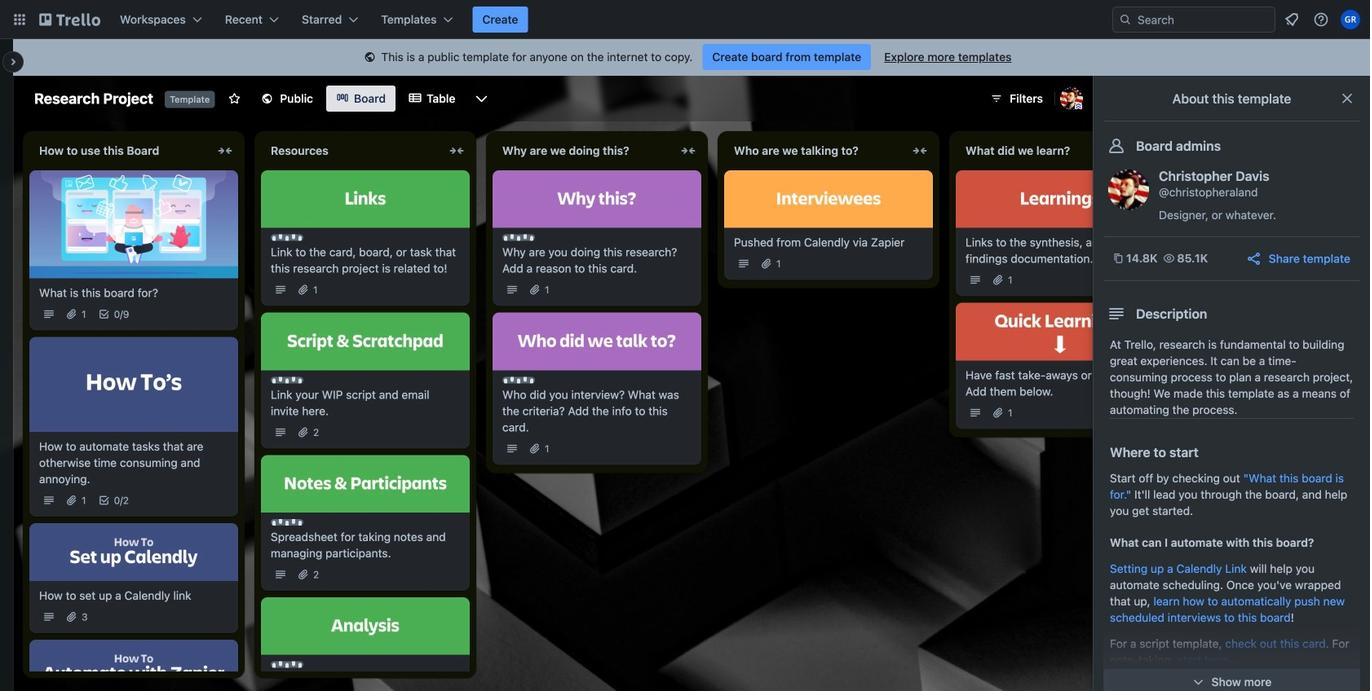 Task type: locate. For each thing, give the bounding box(es) containing it.
0 notifications image
[[1283, 10, 1302, 29]]

2 collapse list image from the left
[[679, 141, 698, 161]]

0 horizontal spatial collapse list image
[[447, 141, 467, 161]]

collapse list image
[[447, 141, 467, 161], [679, 141, 698, 161], [911, 141, 930, 161]]

None text field
[[261, 138, 444, 164], [493, 138, 676, 164], [261, 138, 444, 164], [493, 138, 676, 164]]

this member is an admin of this board. image
[[1075, 103, 1083, 110]]

None text field
[[29, 138, 212, 164], [725, 138, 907, 164], [956, 138, 1139, 164], [29, 138, 212, 164], [725, 138, 907, 164], [956, 138, 1139, 164]]

1 horizontal spatial collapse list image
[[679, 141, 698, 161]]

2 horizontal spatial collapse list image
[[911, 141, 930, 161]]

back to home image
[[39, 7, 100, 33]]

collapse list image
[[215, 141, 235, 161]]

3 collapse list image from the left
[[911, 141, 930, 161]]

color: black, title: "needs personalization" element
[[271, 235, 304, 241], [503, 235, 535, 241], [271, 377, 304, 384], [503, 377, 535, 384], [271, 520, 304, 526], [271, 662, 304, 669]]

search image
[[1119, 13, 1133, 26]]



Task type: vqa. For each thing, say whether or not it's contained in the screenshot.
Add a card button to the left
no



Task type: describe. For each thing, give the bounding box(es) containing it.
greg robinson (gregrobinson96) image
[[1341, 10, 1361, 29]]

1 collapse list image from the left
[[447, 141, 467, 161]]

christopher davis (christopheraland) image
[[1061, 87, 1084, 110]]

Search field
[[1133, 8, 1275, 31]]

open information menu image
[[1314, 11, 1330, 28]]

sm image
[[362, 50, 378, 66]]

customize views image
[[474, 91, 490, 107]]

christopher davis (christopheraland) image
[[1109, 170, 1150, 211]]

primary element
[[0, 0, 1371, 39]]

star or unstar board image
[[228, 92, 241, 105]]

Board name text field
[[26, 86, 162, 112]]



